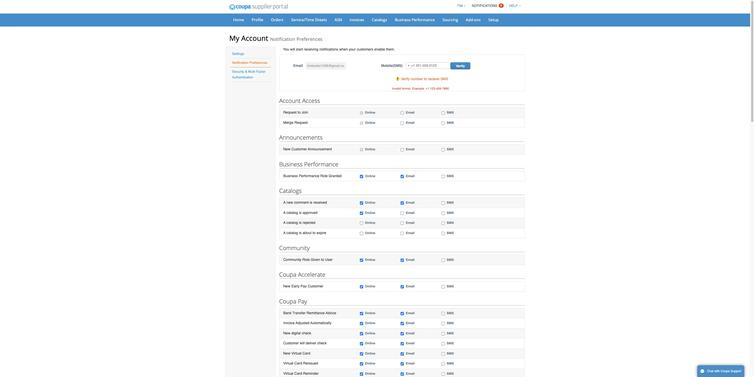 Task type: vqa. For each thing, say whether or not it's contained in the screenshot.
Manage legal entities link
no



Task type: describe. For each thing, give the bounding box(es) containing it.
notification preferences
[[232, 61, 267, 65]]

community for community role given to user
[[283, 258, 301, 262]]

user
[[325, 258, 333, 262]]

notifications
[[472, 4, 497, 8]]

online for customer will deliver check
[[365, 342, 375, 346]]

0 vertical spatial request
[[283, 110, 297, 115]]

settings
[[232, 52, 244, 56]]

transfer
[[292, 311, 306, 316]]

profile
[[252, 17, 263, 22]]

sms for a catalog is approved
[[447, 211, 454, 215]]

invoice
[[283, 322, 295, 326]]

them.
[[386, 47, 395, 51]]

email for virtual card reissued
[[406, 362, 415, 366]]

start
[[296, 47, 303, 51]]

notification preferences link
[[232, 61, 267, 65]]

1 vertical spatial performance
[[304, 160, 338, 168]]

online for invoice adjusted automatically
[[365, 322, 375, 326]]

sourcing
[[443, 17, 458, 22]]

0 vertical spatial check
[[302, 332, 311, 336]]

you
[[283, 47, 289, 51]]

sms for a catalog is rejected
[[447, 221, 454, 225]]

invalid
[[392, 87, 401, 91]]

1 horizontal spatial account
[[279, 97, 301, 105]]

sms for community role given to user
[[447, 258, 454, 262]]

merge
[[283, 121, 293, 125]]

virtual card reminder
[[283, 372, 319, 376]]

a for a catalog is about to expire
[[283, 231, 286, 235]]

invoices
[[350, 17, 364, 22]]

early
[[291, 285, 300, 289]]

community for community
[[279, 244, 310, 252]]

1 vertical spatial catalogs
[[279, 187, 302, 195]]

invoice adjusted automatically
[[283, 322, 331, 326]]

a for a catalog is approved
[[283, 211, 286, 215]]

0 vertical spatial customer
[[291, 147, 307, 151]]

help
[[509, 4, 518, 8]]

new for new digital check
[[283, 332, 290, 336]]

request to join
[[283, 110, 308, 115]]

invoices link
[[346, 16, 368, 24]]

card for reminder
[[294, 372, 302, 376]]

asn
[[335, 17, 342, 22]]

multi
[[248, 70, 255, 74]]

online for new early pay customer
[[365, 285, 375, 289]]

community role given to user
[[283, 258, 333, 262]]

home
[[233, 17, 244, 22]]

catalog for a catalog is approved
[[286, 211, 298, 215]]

bank
[[283, 311, 291, 316]]

to left join
[[298, 110, 301, 115]]

email for request to join
[[406, 111, 415, 115]]

&
[[245, 70, 247, 74]]

is for about
[[299, 231, 302, 235]]

virtual card reissued
[[283, 362, 318, 366]]

security & multi factor authentication link
[[232, 70, 266, 79]]

received
[[313, 201, 327, 205]]

online for new customer announcement
[[365, 148, 375, 151]]

add-ons
[[466, 17, 481, 22]]

coupa for coupa accelerate
[[279, 271, 296, 279]]

format.
[[402, 87, 411, 91]]

security & multi factor authentication
[[232, 70, 266, 79]]

sms for virtual card reminder
[[447, 372, 454, 376]]

profile link
[[248, 16, 267, 24]]

example:
[[412, 87, 425, 91]]

sms for a catalog is about to expire
[[447, 231, 454, 235]]

verify button
[[450, 62, 470, 70]]

sheets
[[315, 17, 327, 22]]

approved
[[303, 211, 318, 215]]

service/time sheets link
[[288, 16, 330, 24]]

number
[[411, 77, 423, 81]]

new
[[286, 201, 293, 205]]

chat
[[707, 370, 714, 374]]

coupa inside 'button'
[[721, 370, 730, 374]]

sms for new early pay customer
[[447, 285, 454, 289]]

new for new customer announcement
[[283, 147, 290, 151]]

ons
[[474, 17, 481, 22]]

virtual for virtual card reminder
[[283, 372, 293, 376]]

notifications 0
[[472, 4, 502, 8]]

help link
[[507, 4, 521, 8]]

support
[[731, 370, 741, 374]]

coupa pay
[[279, 298, 307, 306]]

new virtual card
[[283, 352, 310, 356]]

online for request to join
[[365, 111, 375, 115]]

digital
[[291, 332, 301, 336]]

account access
[[279, 97, 320, 105]]

email for new early pay customer
[[406, 285, 415, 289]]

add-
[[466, 17, 474, 22]]

a catalog is approved
[[283, 211, 318, 215]]

0
[[500, 4, 502, 7]]

online for a catalog is about to expire
[[365, 231, 375, 235]]

0 vertical spatial account
[[241, 33, 268, 43]]

invalid format. example: +1 123-456-7890
[[392, 87, 449, 91]]

reminder
[[303, 372, 319, 376]]

new customer announcement
[[283, 147, 332, 151]]

coupa for coupa pay
[[279, 298, 296, 306]]

a catalog is rejected
[[283, 221, 315, 225]]

granted
[[329, 174, 342, 178]]

sms for business performance role granted
[[447, 174, 454, 178]]

1 horizontal spatial catalogs
[[372, 17, 387, 22]]

remittance
[[307, 311, 325, 316]]

is for rejected
[[299, 221, 302, 225]]

catalog for a catalog is rejected
[[286, 221, 298, 225]]

my
[[229, 33, 239, 43]]

sms for new virtual card
[[447, 352, 454, 356]]

1 vertical spatial notification
[[232, 61, 249, 65]]

business inside "link"
[[395, 17, 411, 22]]

email for a catalog is rejected
[[406, 221, 415, 225]]

virtual for virtual card reissued
[[283, 362, 293, 366]]

online for virtual card reissued
[[365, 362, 375, 366]]

7890
[[442, 87, 449, 91]]

sourcing link
[[439, 16, 461, 24]]

1 vertical spatial request
[[294, 121, 308, 125]]

email for invoice adjusted automatically
[[406, 322, 415, 326]]

online for new digital check
[[365, 332, 375, 336]]

0 vertical spatial pay
[[301, 285, 307, 289]]

coupa supplier portal image
[[225, 1, 291, 14]]

bank transfer remittance advice
[[283, 311, 336, 316]]

tim link
[[455, 4, 466, 8]]

new for new early pay customer
[[283, 285, 290, 289]]

orders link
[[268, 16, 287, 24]]

chat with coupa support button
[[697, 366, 744, 378]]

verify number to recieve sms
[[401, 77, 448, 81]]

verify for verify number to recieve sms
[[401, 77, 410, 81]]



Task type: locate. For each thing, give the bounding box(es) containing it.
announcement
[[308, 147, 332, 151]]

account
[[241, 33, 268, 43], [279, 97, 301, 105]]

online for a new comment is received
[[365, 201, 375, 205]]

sms for customer will deliver check
[[447, 342, 454, 346]]

new left digital on the left bottom
[[283, 332, 290, 336]]

notification inside my account notification preferences
[[270, 36, 295, 42]]

16 online from the top
[[365, 362, 375, 366]]

a left new
[[283, 201, 286, 205]]

new for new virtual card
[[283, 352, 290, 356]]

9 online from the top
[[365, 258, 375, 262]]

2 a from the top
[[283, 211, 286, 215]]

1 horizontal spatial check
[[317, 342, 327, 346]]

check down invoice adjusted automatically
[[302, 332, 311, 336]]

6 online from the top
[[365, 211, 375, 215]]

0 horizontal spatial will
[[290, 47, 295, 51]]

2 online from the top
[[365, 121, 375, 125]]

card down customer will deliver check
[[303, 352, 310, 356]]

join
[[302, 110, 308, 115]]

catalog for a catalog is about to expire
[[286, 231, 298, 235]]

3 a from the top
[[283, 221, 286, 225]]

online for a catalog is rejected
[[365, 221, 375, 225]]

a down a catalog is rejected
[[283, 231, 286, 235]]

catalog down a catalog is rejected
[[286, 231, 298, 235]]

2 vertical spatial coupa
[[721, 370, 730, 374]]

pay up the transfer
[[298, 298, 307, 306]]

factor
[[256, 70, 266, 74]]

business performance
[[395, 17, 435, 22], [279, 160, 338, 168]]

recieve
[[428, 77, 439, 81]]

catalogs up new
[[279, 187, 302, 195]]

will for customer
[[300, 342, 305, 346]]

setup
[[488, 17, 499, 22]]

coupa right with
[[721, 370, 730, 374]]

0 horizontal spatial notification
[[232, 61, 249, 65]]

+1 201-555-0123 text field
[[406, 62, 450, 69]]

adjusted
[[296, 322, 309, 326]]

0 horizontal spatial business performance
[[279, 160, 338, 168]]

request up merge
[[283, 110, 297, 115]]

navigation
[[455, 1, 521, 11]]

0 horizontal spatial preferences
[[249, 61, 267, 65]]

0 vertical spatial notification
[[270, 36, 295, 42]]

account up request to join
[[279, 97, 301, 105]]

sms for invoice adjusted automatically
[[447, 322, 454, 326]]

customer will deliver check
[[283, 342, 327, 346]]

email for community role given to user
[[406, 258, 415, 262]]

online for bank transfer remittance advice
[[365, 312, 375, 316]]

to left recieve
[[424, 77, 427, 81]]

a for a catalog is rejected
[[283, 221, 286, 225]]

sms for request to join
[[447, 111, 454, 115]]

card down virtual card reissued
[[294, 372, 302, 376]]

0 vertical spatial coupa
[[279, 271, 296, 279]]

1 vertical spatial verify
[[401, 77, 410, 81]]

3 online from the top
[[365, 148, 375, 151]]

0 vertical spatial role
[[320, 174, 328, 178]]

community up community role given to user
[[279, 244, 310, 252]]

with
[[714, 370, 720, 374]]

request down join
[[294, 121, 308, 125]]

business performance role granted
[[283, 174, 342, 178]]

1 vertical spatial catalog
[[286, 221, 298, 225]]

catalog
[[286, 211, 298, 215], [286, 221, 298, 225], [286, 231, 298, 235]]

2 vertical spatial virtual
[[283, 372, 293, 376]]

to left user
[[321, 258, 324, 262]]

role left granted
[[320, 174, 328, 178]]

preferences
[[297, 36, 322, 42], [249, 61, 267, 65]]

check right the 'deliver'
[[317, 342, 327, 346]]

1 vertical spatial account
[[279, 97, 301, 105]]

13 online from the top
[[365, 332, 375, 336]]

1 vertical spatial business
[[279, 160, 303, 168]]

preferences inside my account notification preferences
[[297, 36, 322, 42]]

email for bank transfer remittance advice
[[406, 312, 415, 316]]

business performance inside "link"
[[395, 17, 435, 22]]

verify
[[456, 64, 465, 68], [401, 77, 410, 81]]

0 vertical spatial card
[[303, 352, 310, 356]]

preferences up receiving
[[297, 36, 322, 42]]

new up virtual card reissued
[[283, 352, 290, 356]]

deliver
[[306, 342, 316, 346]]

performance inside "link"
[[412, 17, 435, 22]]

7 online from the top
[[365, 221, 375, 225]]

accelerate
[[298, 271, 325, 279]]

1 vertical spatial will
[[300, 342, 305, 346]]

new left 'early'
[[283, 285, 290, 289]]

rejected
[[303, 221, 315, 225]]

a
[[283, 201, 286, 205], [283, 211, 286, 215], [283, 221, 286, 225], [283, 231, 286, 235]]

a new comment is received
[[283, 201, 327, 205]]

0 vertical spatial business
[[395, 17, 411, 22]]

email for virtual card reminder
[[406, 372, 415, 376]]

coupa up bank
[[279, 298, 296, 306]]

online
[[365, 111, 375, 115], [365, 121, 375, 125], [365, 148, 375, 151], [365, 174, 375, 178], [365, 201, 375, 205], [365, 211, 375, 215], [365, 221, 375, 225], [365, 231, 375, 235], [365, 258, 375, 262], [365, 285, 375, 289], [365, 312, 375, 316], [365, 322, 375, 326], [365, 332, 375, 336], [365, 342, 375, 346], [365, 352, 375, 356], [365, 362, 375, 366], [365, 372, 375, 376]]

check
[[302, 332, 311, 336], [317, 342, 327, 346]]

17 online from the top
[[365, 372, 375, 376]]

new early pay customer
[[283, 285, 323, 289]]

a for a new comment is received
[[283, 201, 286, 205]]

1 new from the top
[[283, 147, 290, 151]]

access
[[302, 97, 320, 105]]

4 a from the top
[[283, 231, 286, 235]]

card for reissued
[[294, 362, 302, 366]]

email
[[293, 64, 303, 68], [406, 111, 415, 115], [406, 121, 415, 125], [406, 148, 415, 151], [406, 174, 415, 178], [406, 201, 415, 205], [406, 211, 415, 215], [406, 221, 415, 225], [406, 231, 415, 235], [406, 258, 415, 262], [406, 285, 415, 289], [406, 312, 415, 316], [406, 322, 415, 326], [406, 332, 415, 336], [406, 342, 415, 346], [406, 352, 415, 356], [406, 362, 415, 366], [406, 372, 415, 376]]

2 catalog from the top
[[286, 221, 298, 225]]

online for merge request
[[365, 121, 375, 125]]

1 horizontal spatial business performance
[[395, 17, 435, 22]]

chat with coupa support
[[707, 370, 741, 374]]

business performance link
[[391, 16, 438, 24]]

customer down announcements
[[291, 147, 307, 151]]

new
[[283, 147, 290, 151], [283, 285, 290, 289], [283, 332, 290, 336], [283, 352, 290, 356]]

0 vertical spatial virtual
[[291, 352, 302, 356]]

5 online from the top
[[365, 201, 375, 205]]

1 horizontal spatial will
[[300, 342, 305, 346]]

customer down digital on the left bottom
[[283, 342, 299, 346]]

is left rejected
[[299, 221, 302, 225]]

1 vertical spatial card
[[294, 362, 302, 366]]

a catalog is about to expire
[[283, 231, 326, 235]]

online for community role given to user
[[365, 258, 375, 262]]

my account notification preferences
[[229, 33, 322, 43]]

1 a from the top
[[283, 201, 286, 205]]

sms for merge request
[[447, 121, 454, 125]]

sms for a new comment is received
[[447, 201, 454, 205]]

community
[[279, 244, 310, 252], [283, 258, 301, 262]]

None text field
[[306, 62, 346, 70]]

1 horizontal spatial notification
[[270, 36, 295, 42]]

8 online from the top
[[365, 231, 375, 235]]

verify for verify
[[456, 64, 465, 68]]

0 vertical spatial preferences
[[297, 36, 322, 42]]

virtual down virtual card reissued
[[283, 372, 293, 376]]

email for new digital check
[[406, 332, 415, 336]]

reissued
[[303, 362, 318, 366]]

preferences up factor
[[249, 61, 267, 65]]

1 online from the top
[[365, 111, 375, 115]]

1 horizontal spatial verify
[[456, 64, 465, 68]]

setup link
[[485, 16, 502, 24]]

online for new virtual card
[[365, 352, 375, 356]]

email for customer will deliver check
[[406, 342, 415, 346]]

expire
[[317, 231, 326, 235]]

1 vertical spatial business performance
[[279, 160, 338, 168]]

0 horizontal spatial account
[[241, 33, 268, 43]]

navigation containing notifications 0
[[455, 1, 521, 11]]

2 vertical spatial card
[[294, 372, 302, 376]]

comment
[[294, 201, 309, 205]]

1 vertical spatial pay
[[298, 298, 307, 306]]

Telephone country code field
[[406, 63, 411, 69]]

role left given
[[302, 258, 310, 262]]

4 new from the top
[[283, 352, 290, 356]]

0 vertical spatial will
[[290, 47, 295, 51]]

1 catalog from the top
[[286, 211, 298, 215]]

a up a catalog is rejected
[[283, 211, 286, 215]]

is for approved
[[299, 211, 302, 215]]

2 new from the top
[[283, 285, 290, 289]]

notification down settings
[[232, 61, 249, 65]]

coupa
[[279, 271, 296, 279], [279, 298, 296, 306], [721, 370, 730, 374]]

3 new from the top
[[283, 332, 290, 336]]

will right the you
[[290, 47, 295, 51]]

2 vertical spatial customer
[[283, 342, 299, 346]]

0 vertical spatial community
[[279, 244, 310, 252]]

customer down accelerate
[[308, 285, 323, 289]]

email for new customer announcement
[[406, 148, 415, 151]]

catalogs right invoices
[[372, 17, 387, 22]]

email for a catalog is approved
[[406, 211, 415, 215]]

is left the 'approved'
[[299, 211, 302, 215]]

email for merge request
[[406, 121, 415, 125]]

sms for new customer announcement
[[447, 148, 454, 151]]

customer
[[291, 147, 307, 151], [308, 285, 323, 289], [283, 342, 299, 346]]

1 vertical spatial check
[[317, 342, 327, 346]]

orders
[[271, 17, 283, 22]]

settings link
[[232, 52, 244, 56]]

sms for virtual card reissued
[[447, 362, 454, 366]]

None checkbox
[[360, 112, 363, 115], [401, 112, 404, 115], [442, 112, 445, 115], [360, 122, 363, 125], [401, 122, 404, 125], [360, 148, 363, 152], [401, 148, 404, 152], [401, 175, 404, 178], [442, 175, 445, 178], [401, 202, 404, 205], [442, 202, 445, 205], [401, 222, 404, 225], [442, 222, 445, 225], [360, 232, 363, 236], [442, 232, 445, 236], [360, 259, 363, 262], [401, 259, 404, 262], [442, 312, 445, 316], [401, 323, 404, 326], [360, 333, 363, 336], [401, 333, 404, 336], [401, 353, 404, 356], [401, 363, 404, 366], [401, 373, 404, 377], [360, 112, 363, 115], [401, 112, 404, 115], [442, 112, 445, 115], [360, 122, 363, 125], [401, 122, 404, 125], [360, 148, 363, 152], [401, 148, 404, 152], [401, 175, 404, 178], [442, 175, 445, 178], [401, 202, 404, 205], [442, 202, 445, 205], [401, 222, 404, 225], [442, 222, 445, 225], [360, 232, 363, 236], [442, 232, 445, 236], [360, 259, 363, 262], [401, 259, 404, 262], [442, 312, 445, 316], [401, 323, 404, 326], [360, 333, 363, 336], [401, 333, 404, 336], [401, 353, 404, 356], [401, 363, 404, 366], [401, 373, 404, 377]]

sms for bank transfer remittance advice
[[447, 312, 454, 316]]

email for business performance role granted
[[406, 174, 415, 178]]

0 horizontal spatial catalogs
[[279, 187, 302, 195]]

new down announcements
[[283, 147, 290, 151]]

merge request
[[283, 121, 308, 125]]

1 horizontal spatial preferences
[[297, 36, 322, 42]]

business
[[395, 17, 411, 22], [279, 160, 303, 168], [283, 174, 298, 178]]

email for a catalog is about to expire
[[406, 231, 415, 235]]

verify inside button
[[456, 64, 465, 68]]

advice
[[326, 311, 336, 316]]

performance
[[412, 17, 435, 22], [304, 160, 338, 168], [299, 174, 319, 178]]

email for a new comment is received
[[406, 201, 415, 205]]

catalogs link
[[369, 16, 390, 24]]

12 online from the top
[[365, 322, 375, 326]]

receiving
[[304, 47, 318, 51]]

notifications
[[319, 47, 338, 51]]

email for new virtual card
[[406, 352, 415, 356]]

enable
[[374, 47, 385, 51]]

will left the 'deliver'
[[300, 342, 305, 346]]

a down a catalog is approved
[[283, 221, 286, 225]]

new digital check
[[283, 332, 311, 336]]

will for you
[[290, 47, 295, 51]]

add-ons link
[[462, 16, 484, 24]]

11 online from the top
[[365, 312, 375, 316]]

catalog down a catalog is approved
[[286, 221, 298, 225]]

account down "profile" 'link'
[[241, 33, 268, 43]]

authentication
[[232, 75, 253, 79]]

sms for new digital check
[[447, 332, 454, 336]]

service/time sheets
[[291, 17, 327, 22]]

3 catalog from the top
[[286, 231, 298, 235]]

0 horizontal spatial verify
[[401, 77, 410, 81]]

card down new virtual card
[[294, 362, 302, 366]]

security
[[232, 70, 244, 74]]

0 vertical spatial catalogs
[[372, 17, 387, 22]]

to right about
[[313, 231, 316, 235]]

virtual down new virtual card
[[283, 362, 293, 366]]

is left received
[[310, 201, 312, 205]]

15 online from the top
[[365, 352, 375, 356]]

+1
[[426, 87, 429, 91]]

pay right 'early'
[[301, 285, 307, 289]]

0 horizontal spatial check
[[302, 332, 311, 336]]

automatically
[[310, 322, 331, 326]]

0 vertical spatial verify
[[456, 64, 465, 68]]

1 vertical spatial virtual
[[283, 362, 293, 366]]

community up 'coupa accelerate'
[[283, 258, 301, 262]]

given
[[311, 258, 320, 262]]

announcements
[[279, 134, 323, 142]]

14 online from the top
[[365, 342, 375, 346]]

1 vertical spatial role
[[302, 258, 310, 262]]

service/time
[[291, 17, 314, 22]]

123-
[[430, 87, 436, 91]]

pay
[[301, 285, 307, 289], [298, 298, 307, 306]]

0 vertical spatial performance
[[412, 17, 435, 22]]

telephone country code image
[[408, 65, 410, 66]]

home link
[[230, 16, 247, 24]]

coupa up 'early'
[[279, 271, 296, 279]]

sms
[[440, 77, 448, 81], [447, 111, 454, 115], [447, 121, 454, 125], [447, 148, 454, 151], [447, 174, 454, 178], [447, 201, 454, 205], [447, 211, 454, 215], [447, 221, 454, 225], [447, 231, 454, 235], [447, 258, 454, 262], [447, 285, 454, 289], [447, 312, 454, 316], [447, 322, 454, 326], [447, 332, 454, 336], [447, 342, 454, 346], [447, 352, 454, 356], [447, 362, 454, 366], [447, 372, 454, 376]]

online for virtual card reminder
[[365, 372, 375, 376]]

coupa accelerate
[[279, 271, 325, 279]]

1 vertical spatial coupa
[[279, 298, 296, 306]]

None checkbox
[[442, 122, 445, 125], [442, 148, 445, 152], [360, 175, 363, 178], [360, 202, 363, 205], [360, 212, 363, 215], [401, 212, 404, 215], [442, 212, 445, 215], [360, 222, 363, 225], [401, 232, 404, 236], [442, 259, 445, 262], [360, 286, 363, 289], [401, 286, 404, 289], [442, 286, 445, 289], [360, 312, 363, 316], [401, 312, 404, 316], [360, 323, 363, 326], [442, 323, 445, 326], [442, 333, 445, 336], [360, 343, 363, 346], [401, 343, 404, 346], [442, 343, 445, 346], [360, 353, 363, 356], [442, 353, 445, 356], [360, 363, 363, 366], [442, 363, 445, 366], [360, 373, 363, 377], [442, 373, 445, 377], [442, 122, 445, 125], [442, 148, 445, 152], [360, 175, 363, 178], [360, 202, 363, 205], [360, 212, 363, 215], [401, 212, 404, 215], [442, 212, 445, 215], [360, 222, 363, 225], [401, 232, 404, 236], [442, 259, 445, 262], [360, 286, 363, 289], [401, 286, 404, 289], [442, 286, 445, 289], [360, 312, 363, 316], [401, 312, 404, 316], [360, 323, 363, 326], [442, 323, 445, 326], [442, 333, 445, 336], [360, 343, 363, 346], [401, 343, 404, 346], [442, 343, 445, 346], [360, 353, 363, 356], [442, 353, 445, 356], [360, 363, 363, 366], [442, 363, 445, 366], [360, 373, 363, 377], [442, 373, 445, 377]]

when
[[339, 47, 348, 51]]

1 vertical spatial preferences
[[249, 61, 267, 65]]

0 horizontal spatial role
[[302, 258, 310, 262]]

0 vertical spatial catalog
[[286, 211, 298, 215]]

online for a catalog is approved
[[365, 211, 375, 215]]

mobile(sms)
[[381, 64, 403, 68]]

notification up the you
[[270, 36, 295, 42]]

1 vertical spatial customer
[[308, 285, 323, 289]]

2 vertical spatial business
[[283, 174, 298, 178]]

2 vertical spatial performance
[[299, 174, 319, 178]]

2 vertical spatial catalog
[[286, 231, 298, 235]]

1 vertical spatial community
[[283, 258, 301, 262]]

10 online from the top
[[365, 285, 375, 289]]

catalog down new
[[286, 211, 298, 215]]

tim
[[457, 4, 463, 8]]

online for business performance role granted
[[365, 174, 375, 178]]

is left about
[[299, 231, 302, 235]]

virtual up virtual card reissued
[[291, 352, 302, 356]]

4 online from the top
[[365, 174, 375, 178]]

1 horizontal spatial role
[[320, 174, 328, 178]]

0 vertical spatial business performance
[[395, 17, 435, 22]]



